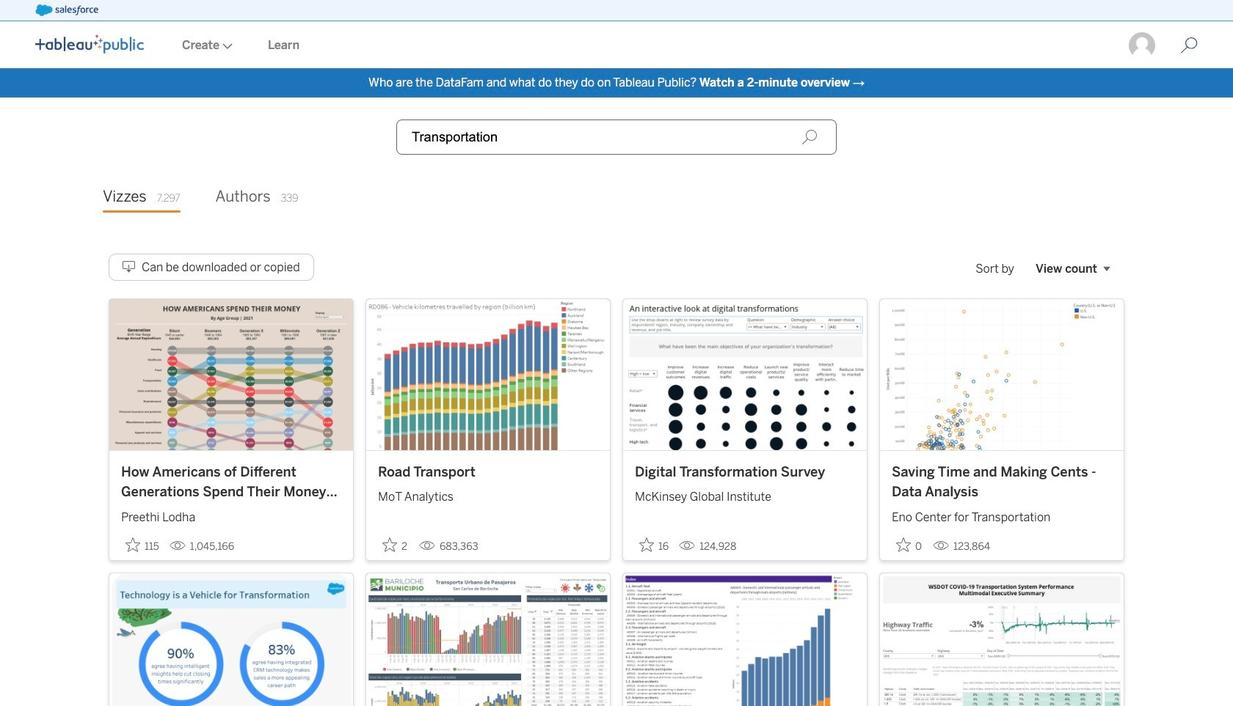 Task type: locate. For each thing, give the bounding box(es) containing it.
search image
[[802, 129, 818, 145]]

ruby.anderson5854 image
[[1128, 31, 1157, 60]]

1 add favorite image from the left
[[126, 538, 140, 553]]

4 add favorite image from the left
[[896, 538, 911, 553]]

go to search image
[[1163, 37, 1216, 54]]

Add Favorite button
[[121, 533, 164, 558], [378, 533, 413, 558], [635, 533, 673, 558], [892, 533, 927, 558]]

add favorite image for 2nd add favorite button from left
[[382, 538, 397, 553]]

2 add favorite button from the left
[[378, 533, 413, 558]]

create image
[[219, 43, 233, 49]]

add favorite image
[[126, 538, 140, 553], [382, 538, 397, 553], [639, 538, 654, 553], [896, 538, 911, 553]]

3 add favorite image from the left
[[639, 538, 654, 553]]

add favorite image for 4th add favorite button from left
[[896, 538, 911, 553]]

2 add favorite image from the left
[[382, 538, 397, 553]]

workbook thumbnail image
[[109, 299, 353, 450], [366, 299, 610, 450], [623, 299, 867, 450], [880, 299, 1124, 450], [109, 574, 353, 707], [366, 574, 610, 707], [623, 574, 867, 707], [880, 574, 1124, 707]]

logo image
[[35, 35, 144, 54]]

4 add favorite button from the left
[[892, 533, 927, 558]]



Task type: vqa. For each thing, say whether or not it's contained in the screenshot.
topmost Median
no



Task type: describe. For each thing, give the bounding box(es) containing it.
add favorite image for 3rd add favorite button from the left
[[639, 538, 654, 553]]

3 add favorite button from the left
[[635, 533, 673, 558]]

1 add favorite button from the left
[[121, 533, 164, 558]]

salesforce logo image
[[35, 4, 98, 16]]

Search input field
[[396, 120, 837, 155]]

add favorite image for 1st add favorite button from left
[[126, 538, 140, 553]]



